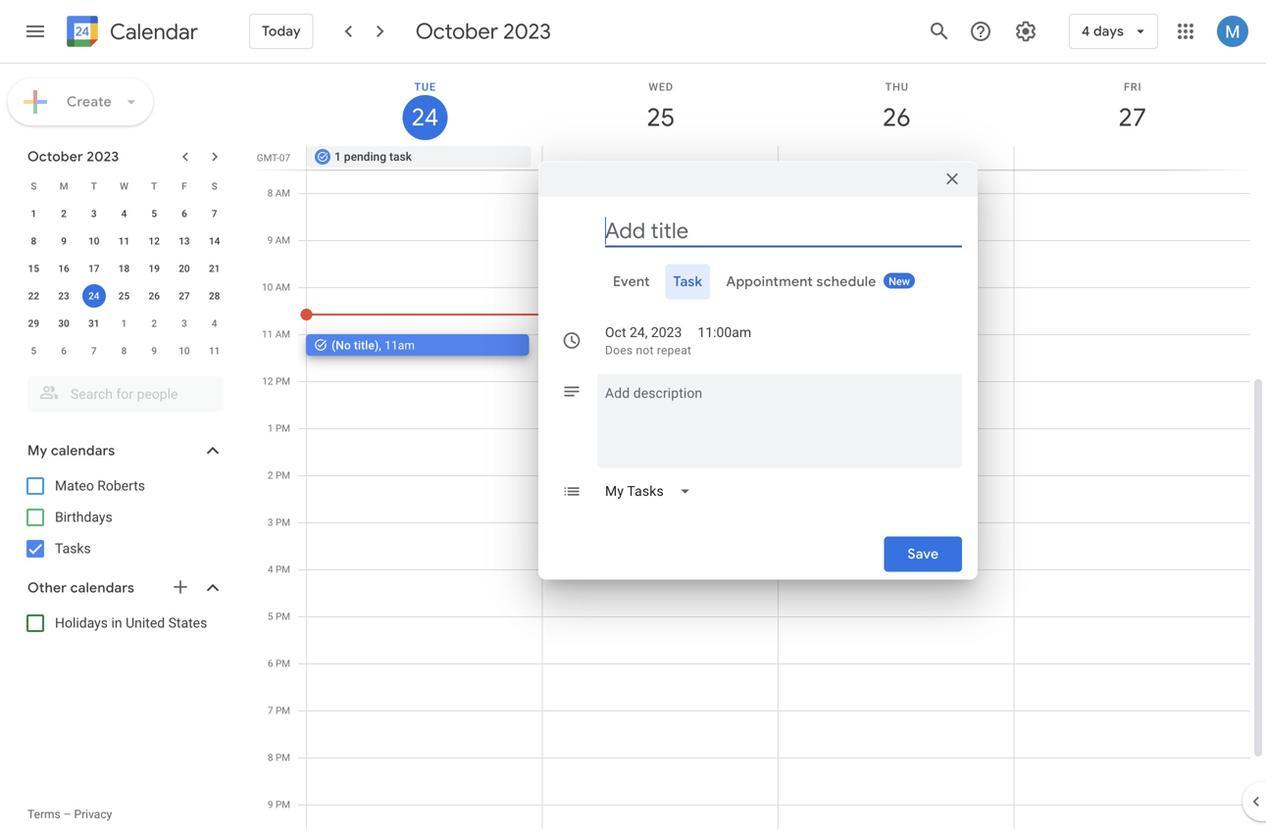 Task type: vqa. For each thing, say whether or not it's contained in the screenshot.


Task type: describe. For each thing, give the bounding box(es) containing it.
fri
[[1124, 81, 1142, 93]]

terms
[[27, 808, 61, 822]]

13
[[179, 235, 190, 247]]

november 7 element
[[82, 339, 106, 363]]

gmt-
[[257, 152, 279, 164]]

november 10 element
[[173, 339, 196, 363]]

10 for 10 am
[[262, 282, 273, 293]]

3 pm
[[268, 517, 290, 529]]

task
[[674, 273, 703, 291]]

–
[[63, 808, 71, 822]]

8 up 15 element
[[31, 235, 36, 247]]

16
[[58, 263, 69, 275]]

support image
[[969, 20, 993, 43]]

other calendars button
[[4, 573, 243, 604]]

am for 9 am
[[275, 234, 290, 246]]

create
[[67, 93, 112, 111]]

0 vertical spatial 27
[[1117, 102, 1145, 134]]

1 t from the left
[[91, 180, 97, 192]]

1 pm
[[268, 423, 290, 435]]

0 horizontal spatial 3
[[91, 208, 97, 220]]

22 element
[[22, 284, 45, 308]]

22
[[28, 290, 39, 302]]

1 s from the left
[[31, 180, 37, 192]]

privacy link
[[74, 808, 112, 822]]

does
[[605, 344, 633, 358]]

november 2 element
[[142, 312, 166, 335]]

28
[[209, 290, 220, 302]]

11 am
[[262, 329, 290, 340]]

Search for people text field
[[39, 377, 212, 412]]

24 inside grid
[[410, 102, 437, 133]]

8 am
[[267, 187, 290, 199]]

oct
[[605, 325, 626, 341]]

m
[[60, 180, 68, 192]]

5 for 5 pm
[[268, 611, 273, 623]]

my calendars button
[[4, 436, 243, 467]]

5 pm
[[268, 611, 290, 623]]

am for 10 am
[[275, 282, 290, 293]]

20
[[179, 263, 190, 275]]

calendars for my calendars
[[51, 442, 115, 460]]

23 element
[[52, 284, 76, 308]]

24 cell
[[79, 282, 109, 310]]

thu 26
[[881, 81, 910, 134]]

9 for 9 pm
[[268, 799, 273, 811]]

roberts
[[97, 478, 145, 494]]

add other calendars image
[[171, 578, 190, 597]]

1 horizontal spatial 6
[[182, 208, 187, 220]]

new
[[889, 276, 910, 288]]

my calendars list
[[4, 471, 243, 565]]

wed
[[649, 81, 674, 93]]

0 vertical spatial october
[[416, 18, 498, 45]]

24 inside 24, today element
[[88, 290, 100, 302]]

26 element
[[142, 284, 166, 308]]

f
[[182, 180, 187, 192]]

wed 25
[[646, 81, 674, 134]]

20 element
[[173, 257, 196, 281]]

1 pending task
[[334, 150, 412, 164]]

pm for 6 pm
[[276, 658, 290, 670]]

28 element
[[203, 284, 226, 308]]

8 pm
[[268, 752, 290, 764]]

birthdays
[[55, 510, 113, 526]]

main drawer image
[[24, 20, 47, 43]]

30 element
[[52, 312, 76, 335]]

calendar
[[110, 18, 198, 46]]

am for 11 am
[[275, 329, 290, 340]]

1 for 1 pending task
[[334, 150, 341, 164]]

4 for november 4 element
[[212, 318, 217, 330]]

25 link
[[638, 95, 683, 140]]

Add description text field
[[597, 382, 962, 453]]

6 for 6 pm
[[268, 658, 273, 670]]

november 9 element
[[142, 339, 166, 363]]

17
[[88, 263, 100, 275]]

15 element
[[22, 257, 45, 281]]

does not repeat
[[605, 344, 692, 358]]

4 for 4 days
[[1082, 23, 1090, 40]]

11am
[[385, 339, 415, 353]]

2 pm
[[268, 470, 290, 482]]

2 cell from the left
[[778, 146, 1014, 170]]

create button
[[8, 78, 153, 126]]

other
[[27, 580, 67, 597]]

1 pending task button
[[307, 146, 531, 168]]

24,
[[630, 325, 648, 341]]

0 vertical spatial 5
[[151, 208, 157, 220]]

07
[[279, 152, 290, 164]]

row group containing 1
[[19, 200, 230, 365]]

november 8 element
[[112, 339, 136, 363]]

tue
[[414, 81, 436, 93]]

2 for november 2 element
[[151, 318, 157, 330]]

row containing 8
[[19, 228, 230, 255]]

november 4 element
[[203, 312, 226, 335]]

terms – privacy
[[27, 808, 112, 822]]

3 for november 3 element
[[182, 318, 187, 330]]

19 element
[[142, 257, 166, 281]]

pm for 3 pm
[[276, 517, 290, 529]]

14 element
[[203, 230, 226, 253]]

24, today element
[[82, 284, 106, 308]]

days
[[1094, 23, 1124, 40]]

in
[[111, 616, 122, 632]]

pm for 9 pm
[[276, 799, 290, 811]]

tasks
[[55, 541, 91, 557]]

14
[[209, 235, 220, 247]]

today button
[[249, 8, 314, 55]]

11 for "november 11" element
[[209, 345, 220, 357]]

november 11 element
[[203, 339, 226, 363]]

6 pm
[[268, 658, 290, 670]]

21 element
[[203, 257, 226, 281]]

thu
[[885, 81, 909, 93]]

3 for 3 pm
[[268, 517, 273, 529]]

november 6 element
[[52, 339, 76, 363]]

18 element
[[112, 257, 136, 281]]

october 2023 grid
[[19, 173, 230, 365]]

(no
[[332, 339, 351, 353]]

7 for november 7 element on the top left of page
[[91, 345, 97, 357]]

4 days button
[[1069, 8, 1158, 55]]

2 for 2 pm
[[268, 470, 273, 482]]

9 up 16 element
[[61, 235, 67, 247]]

25 element
[[112, 284, 136, 308]]

17 element
[[82, 257, 106, 281]]

repeat
[[657, 344, 692, 358]]

states
[[168, 616, 207, 632]]

november 1 element
[[112, 312, 136, 335]]

mateo
[[55, 478, 94, 494]]

15
[[28, 263, 39, 275]]

tue 24
[[410, 81, 437, 133]]

3 cell from the left
[[1014, 146, 1250, 170]]

5 for the november 5 element
[[31, 345, 36, 357]]

9 am
[[267, 234, 290, 246]]

10 for the 'november 10' element on the left of page
[[179, 345, 190, 357]]



Task type: locate. For each thing, give the bounding box(es) containing it.
4 left days
[[1082, 23, 1090, 40]]

4 pm from the top
[[276, 517, 290, 529]]

holidays in united states
[[55, 616, 207, 632]]

row down november 1 element at the left
[[19, 337, 230, 365]]

1 horizontal spatial 12
[[262, 376, 273, 387]]

6 pm from the top
[[276, 611, 290, 623]]

4 inside november 4 element
[[212, 318, 217, 330]]

fri 27
[[1117, 81, 1145, 134]]

12 element
[[142, 230, 166, 253]]

12 inside 12 element
[[149, 235, 160, 247]]

9 inside november 9 element
[[151, 345, 157, 357]]

t right m
[[91, 180, 97, 192]]

am up 12 pm
[[275, 329, 290, 340]]

11 up 18
[[118, 235, 130, 247]]

calendar element
[[63, 12, 198, 55]]

12 for 12
[[149, 235, 160, 247]]

9 down 8 pm
[[268, 799, 273, 811]]

appointment
[[726, 273, 813, 291]]

10 up 17
[[88, 235, 100, 247]]

pm up 7 pm
[[276, 658, 290, 670]]

26 inside october 2023 grid
[[149, 290, 160, 302]]

7 pm
[[268, 705, 290, 717]]

not
[[636, 344, 654, 358]]

0 horizontal spatial 11
[[118, 235, 130, 247]]

am
[[275, 187, 290, 199], [275, 234, 290, 246], [275, 282, 290, 293], [275, 329, 290, 340]]

1 vertical spatial 6
[[61, 345, 67, 357]]

2 horizontal spatial 3
[[268, 517, 273, 529]]

calendar heading
[[106, 18, 198, 46]]

pm for 5 pm
[[276, 611, 290, 623]]

6 inside grid
[[268, 658, 273, 670]]

pm for 1 pm
[[276, 423, 290, 435]]

26 down 19
[[149, 290, 160, 302]]

27 inside october 2023 grid
[[179, 290, 190, 302]]

3 down 27 element on the left
[[182, 318, 187, 330]]

0 horizontal spatial 26
[[149, 290, 160, 302]]

8 up 9 pm
[[268, 752, 273, 764]]

19
[[149, 263, 160, 275]]

10 element
[[82, 230, 106, 253]]

26
[[881, 102, 910, 134], [149, 290, 160, 302]]

9 pm from the top
[[276, 752, 290, 764]]

,
[[379, 339, 382, 353]]

5 row from the top
[[19, 282, 230, 310]]

2 pm from the top
[[276, 423, 290, 435]]

12 pm
[[262, 376, 290, 387]]

1 vertical spatial 2023
[[87, 148, 119, 166]]

8 pm from the top
[[276, 705, 290, 717]]

25 down 18
[[118, 290, 130, 302]]

1 vertical spatial 26
[[149, 290, 160, 302]]

row containing 15
[[19, 255, 230, 282]]

7 row from the top
[[19, 337, 230, 365]]

6 down "30" element
[[61, 345, 67, 357]]

3
[[91, 208, 97, 220], [182, 318, 187, 330], [268, 517, 273, 529]]

2 vertical spatial 6
[[268, 658, 273, 670]]

row up november 1 element at the left
[[19, 282, 230, 310]]

27 link
[[1110, 95, 1155, 140]]

0 horizontal spatial october 2023
[[27, 148, 119, 166]]

pm for 2 pm
[[276, 470, 290, 482]]

privacy
[[74, 808, 112, 822]]

(no title) , 11am
[[332, 339, 415, 353]]

2 vertical spatial 2023
[[651, 325, 682, 341]]

4 up 11 element
[[121, 208, 127, 220]]

appointment schedule
[[726, 273, 876, 291]]

0 vertical spatial 12
[[149, 235, 160, 247]]

31
[[88, 318, 100, 330]]

my calendars
[[27, 442, 115, 460]]

0 horizontal spatial 6
[[61, 345, 67, 357]]

27 down fri
[[1117, 102, 1145, 134]]

t
[[91, 180, 97, 192], [151, 180, 157, 192]]

settings menu image
[[1014, 20, 1038, 43]]

10 up 11 am
[[262, 282, 273, 293]]

calendars up the mateo
[[51, 442, 115, 460]]

11 for 11 element
[[118, 235, 130, 247]]

11 for 11 am
[[262, 329, 273, 340]]

grid containing 25
[[251, 64, 1266, 830]]

pm for 7 pm
[[276, 705, 290, 717]]

1 horizontal spatial 7
[[212, 208, 217, 220]]

2 down m
[[61, 208, 67, 220]]

0 horizontal spatial t
[[91, 180, 97, 192]]

2 vertical spatial 10
[[179, 345, 190, 357]]

5 pm from the top
[[276, 564, 290, 576]]

8 down november 1 element at the left
[[121, 345, 127, 357]]

today
[[262, 23, 301, 40]]

october up the tue on the left top of the page
[[416, 18, 498, 45]]

5 down 29 "element"
[[31, 345, 36, 357]]

7 down 31 element
[[91, 345, 97, 357]]

4 down 28 element
[[212, 318, 217, 330]]

0 vertical spatial 10
[[88, 235, 100, 247]]

october 2023
[[416, 18, 551, 45], [27, 148, 119, 166]]

grid
[[251, 64, 1266, 830]]

11 down 10 am
[[262, 329, 273, 340]]

9 pm
[[268, 799, 290, 811]]

1 horizontal spatial 10
[[179, 345, 190, 357]]

1 vertical spatial 3
[[182, 318, 187, 330]]

26 down thu
[[881, 102, 910, 134]]

t left f
[[151, 180, 157, 192]]

1 am from the top
[[275, 187, 290, 199]]

pm up 4 pm
[[276, 517, 290, 529]]

2 up november 9 element
[[151, 318, 157, 330]]

2 vertical spatial 7
[[268, 705, 273, 717]]

1 vertical spatial 10
[[262, 282, 273, 293]]

am down 9 am
[[275, 282, 290, 293]]

tab list
[[554, 264, 962, 300]]

5 down 4 pm
[[268, 611, 273, 623]]

4 pm
[[268, 564, 290, 576]]

pm up 6 pm
[[276, 611, 290, 623]]

1 row from the top
[[19, 173, 230, 200]]

12 up 19
[[149, 235, 160, 247]]

4 days
[[1082, 23, 1124, 40]]

5 up 12 element
[[151, 208, 157, 220]]

pm up 3 pm
[[276, 470, 290, 482]]

0 vertical spatial 7
[[212, 208, 217, 220]]

1 vertical spatial 2
[[151, 318, 157, 330]]

1 left pending
[[334, 150, 341, 164]]

other calendars
[[27, 580, 134, 597]]

mateo roberts
[[55, 478, 145, 494]]

cell down 25 link
[[543, 146, 778, 170]]

26 link
[[874, 95, 919, 140]]

3 row from the top
[[19, 228, 230, 255]]

0 vertical spatial 2
[[61, 208, 67, 220]]

0 vertical spatial 24
[[410, 102, 437, 133]]

event button
[[605, 264, 658, 300]]

row containing 29
[[19, 310, 230, 337]]

9 for november 9 element
[[151, 345, 157, 357]]

2 vertical spatial 2
[[268, 470, 273, 482]]

task
[[389, 150, 412, 164]]

1 horizontal spatial s
[[211, 180, 217, 192]]

2 row from the top
[[19, 200, 230, 228]]

8 for 8 am
[[267, 187, 273, 199]]

0 horizontal spatial 5
[[31, 345, 36, 357]]

0 vertical spatial 6
[[182, 208, 187, 220]]

4 up 5 pm
[[268, 564, 273, 576]]

0 vertical spatial 2023
[[503, 18, 551, 45]]

1 horizontal spatial 26
[[881, 102, 910, 134]]

my
[[27, 442, 47, 460]]

0 vertical spatial 25
[[646, 102, 674, 134]]

11
[[118, 235, 130, 247], [262, 329, 273, 340], [209, 345, 220, 357]]

row down "w"
[[19, 200, 230, 228]]

24 up 31
[[88, 290, 100, 302]]

1 up 15 element
[[31, 208, 36, 220]]

3 up 10 element
[[91, 208, 97, 220]]

0 horizontal spatial 25
[[118, 290, 130, 302]]

1 vertical spatial 11
[[262, 329, 273, 340]]

12 for 12 pm
[[262, 376, 273, 387]]

2 horizontal spatial 5
[[268, 611, 273, 623]]

cell down '26' link
[[778, 146, 1014, 170]]

12 down 11 am
[[262, 376, 273, 387]]

25 inside october 2023 grid
[[118, 290, 130, 302]]

0 vertical spatial 11
[[118, 235, 130, 247]]

0 horizontal spatial 2023
[[87, 148, 119, 166]]

2 horizontal spatial 10
[[262, 282, 273, 293]]

1 up the november 8 element
[[121, 318, 127, 330]]

am down "07"
[[275, 187, 290, 199]]

1 for 1 pm
[[268, 423, 273, 435]]

4 inside 4 days popup button
[[1082, 23, 1090, 40]]

4 for 4 pm
[[268, 564, 273, 576]]

s right f
[[211, 180, 217, 192]]

pm up 5 pm
[[276, 564, 290, 576]]

1 horizontal spatial 25
[[646, 102, 674, 134]]

11 down november 4 element
[[209, 345, 220, 357]]

7
[[212, 208, 217, 220], [91, 345, 97, 357], [268, 705, 273, 717]]

pm up 2 pm
[[276, 423, 290, 435]]

0 horizontal spatial 7
[[91, 345, 97, 357]]

3 pm from the top
[[276, 470, 290, 482]]

new element
[[884, 273, 915, 289]]

5 inside grid
[[268, 611, 273, 623]]

27 down the 20
[[179, 290, 190, 302]]

10 am
[[262, 282, 290, 293]]

2 horizontal spatial 2023
[[651, 325, 682, 341]]

2 vertical spatial 3
[[268, 517, 273, 529]]

7 up 14 element at the top left
[[212, 208, 217, 220]]

12
[[149, 235, 160, 247], [262, 376, 273, 387]]

10 inside grid
[[262, 282, 273, 293]]

cell
[[543, 146, 778, 170], [778, 146, 1014, 170], [1014, 146, 1250, 170]]

0 horizontal spatial 27
[[179, 290, 190, 302]]

1 vertical spatial october
[[27, 148, 83, 166]]

0 horizontal spatial 24
[[88, 290, 100, 302]]

row containing 22
[[19, 282, 230, 310]]

november 5 element
[[22, 339, 45, 363]]

row containing s
[[19, 173, 230, 200]]

25 down 'wed'
[[646, 102, 674, 134]]

row up the november 8 element
[[19, 310, 230, 337]]

23
[[58, 290, 69, 302]]

6 down 5 pm
[[268, 658, 273, 670]]

30
[[58, 318, 69, 330]]

pm up 9 pm
[[276, 752, 290, 764]]

cell down 27 link
[[1014, 146, 1250, 170]]

calendars inside dropdown button
[[51, 442, 115, 460]]

calendars up in
[[70, 580, 134, 597]]

27 element
[[173, 284, 196, 308]]

7 for 7 pm
[[268, 705, 273, 717]]

Add title text field
[[605, 216, 962, 246]]

4 inside grid
[[268, 564, 273, 576]]

pm for 12 pm
[[276, 376, 290, 387]]

oct 24, 2023
[[605, 325, 682, 341]]

calendars
[[51, 442, 115, 460], [70, 580, 134, 597]]

1 horizontal spatial t
[[151, 180, 157, 192]]

24 down the tue on the left top of the page
[[410, 102, 437, 133]]

None search field
[[0, 369, 243, 412]]

1 down 12 pm
[[268, 423, 273, 435]]

terms link
[[27, 808, 61, 822]]

0 vertical spatial 3
[[91, 208, 97, 220]]

1 horizontal spatial 27
[[1117, 102, 1145, 134]]

8 for 8 pm
[[268, 752, 273, 764]]

1 inside button
[[334, 150, 341, 164]]

0 horizontal spatial 12
[[149, 235, 160, 247]]

1 vertical spatial 27
[[179, 290, 190, 302]]

schedule
[[817, 273, 876, 291]]

4 row from the top
[[19, 255, 230, 282]]

8 down gmt-
[[267, 187, 273, 199]]

2 vertical spatial 11
[[209, 345, 220, 357]]

27
[[1117, 102, 1145, 134], [179, 290, 190, 302]]

6 row from the top
[[19, 310, 230, 337]]

7 down 6 pm
[[268, 705, 273, 717]]

2 up 3 pm
[[268, 470, 273, 482]]

4 am from the top
[[275, 329, 290, 340]]

10 down november 3 element
[[179, 345, 190, 357]]

10 pm from the top
[[276, 799, 290, 811]]

1 horizontal spatial 24
[[410, 102, 437, 133]]

10 for 10 element
[[88, 235, 100, 247]]

pm for 4 pm
[[276, 564, 290, 576]]

24 link
[[402, 95, 448, 140]]

2 horizontal spatial 7
[[268, 705, 273, 717]]

9
[[267, 234, 273, 246], [61, 235, 67, 247], [151, 345, 157, 357], [268, 799, 273, 811]]

0 horizontal spatial 2
[[61, 208, 67, 220]]

1 vertical spatial october 2023
[[27, 148, 119, 166]]

1 vertical spatial 24
[[88, 290, 100, 302]]

0 vertical spatial calendars
[[51, 442, 115, 460]]

1 vertical spatial 5
[[31, 345, 36, 357]]

october up m
[[27, 148, 83, 166]]

31 element
[[82, 312, 106, 335]]

1 vertical spatial 12
[[262, 376, 273, 387]]

2 horizontal spatial 6
[[268, 658, 273, 670]]

16 element
[[52, 257, 76, 281]]

row up 11 element
[[19, 173, 230, 200]]

task button
[[666, 264, 711, 300]]

pm up 1 pm
[[276, 376, 290, 387]]

w
[[120, 180, 128, 192]]

1 pm from the top
[[276, 376, 290, 387]]

9 up 10 am
[[267, 234, 273, 246]]

holidays
[[55, 616, 108, 632]]

row containing 5
[[19, 337, 230, 365]]

1 vertical spatial calendars
[[70, 580, 134, 597]]

2 horizontal spatial 2
[[268, 470, 273, 482]]

1 vertical spatial 7
[[91, 345, 97, 357]]

1 horizontal spatial 5
[[151, 208, 157, 220]]

calendars for other calendars
[[70, 580, 134, 597]]

0 horizontal spatial s
[[31, 180, 37, 192]]

0 vertical spatial october 2023
[[416, 18, 551, 45]]

9 for 9 am
[[267, 234, 273, 246]]

18
[[118, 263, 130, 275]]

6 for november 6 element
[[61, 345, 67, 357]]

1 horizontal spatial october
[[416, 18, 498, 45]]

24
[[410, 102, 437, 133], [88, 290, 100, 302]]

1 horizontal spatial 11
[[209, 345, 220, 357]]

29
[[28, 318, 39, 330]]

5
[[151, 208, 157, 220], [31, 345, 36, 357], [268, 611, 273, 623]]

3 am from the top
[[275, 282, 290, 293]]

11 element
[[112, 230, 136, 253]]

25 inside wed 25
[[646, 102, 674, 134]]

1 horizontal spatial 2023
[[503, 18, 551, 45]]

21
[[209, 263, 220, 275]]

2 am from the top
[[275, 234, 290, 246]]

s
[[31, 180, 37, 192], [211, 180, 217, 192]]

1 horizontal spatial 3
[[182, 318, 187, 330]]

9 down november 2 element
[[151, 345, 157, 357]]

pending
[[344, 150, 386, 164]]

title)
[[354, 339, 379, 353]]

calendars inside dropdown button
[[70, 580, 134, 597]]

1 cell from the left
[[543, 146, 778, 170]]

13 element
[[173, 230, 196, 253]]

7 pm from the top
[[276, 658, 290, 670]]

am for 8 am
[[275, 187, 290, 199]]

pm down 6 pm
[[276, 705, 290, 717]]

row
[[19, 173, 230, 200], [19, 200, 230, 228], [19, 228, 230, 255], [19, 255, 230, 282], [19, 282, 230, 310], [19, 310, 230, 337], [19, 337, 230, 365]]

2 t from the left
[[151, 180, 157, 192]]

1 for november 1 element at the left
[[121, 318, 127, 330]]

tab list containing event
[[554, 264, 962, 300]]

10
[[88, 235, 100, 247], [262, 282, 273, 293], [179, 345, 190, 357]]

1 horizontal spatial october 2023
[[416, 18, 551, 45]]

s left m
[[31, 180, 37, 192]]

event
[[613, 273, 650, 291]]

united
[[126, 616, 165, 632]]

row up '25' element
[[19, 255, 230, 282]]

3 up 4 pm
[[268, 517, 273, 529]]

row up '18' element
[[19, 228, 230, 255]]

row containing 1
[[19, 200, 230, 228]]

8
[[267, 187, 273, 199], [31, 235, 36, 247], [121, 345, 127, 357], [268, 752, 273, 764]]

6
[[182, 208, 187, 220], [61, 345, 67, 357], [268, 658, 273, 670]]

11:00am
[[698, 325, 751, 341]]

6 up 13 element
[[182, 208, 187, 220]]

pm
[[276, 376, 290, 387], [276, 423, 290, 435], [276, 470, 290, 482], [276, 517, 290, 529], [276, 564, 290, 576], [276, 611, 290, 623], [276, 658, 290, 670], [276, 705, 290, 717], [276, 752, 290, 764], [276, 799, 290, 811]]

1 vertical spatial 25
[[118, 290, 130, 302]]

29 element
[[22, 312, 45, 335]]

1 horizontal spatial 2
[[151, 318, 157, 330]]

october 2023 up the tue on the left top of the page
[[416, 18, 551, 45]]

0 vertical spatial 26
[[881, 102, 910, 134]]

1 pending task row
[[298, 146, 1266, 170]]

pm down 8 pm
[[276, 799, 290, 811]]

2 vertical spatial 5
[[268, 611, 273, 623]]

november 3 element
[[173, 312, 196, 335]]

october 2023 up m
[[27, 148, 119, 166]]

0 horizontal spatial october
[[27, 148, 83, 166]]

2 s from the left
[[211, 180, 217, 192]]

0 horizontal spatial 10
[[88, 235, 100, 247]]

row group
[[19, 200, 230, 365]]

8 for the november 8 element
[[121, 345, 127, 357]]

gmt-07
[[257, 152, 290, 164]]

None field
[[597, 474, 707, 510]]

am down 8 am
[[275, 234, 290, 246]]

pm for 8 pm
[[276, 752, 290, 764]]

2 horizontal spatial 11
[[262, 329, 273, 340]]



